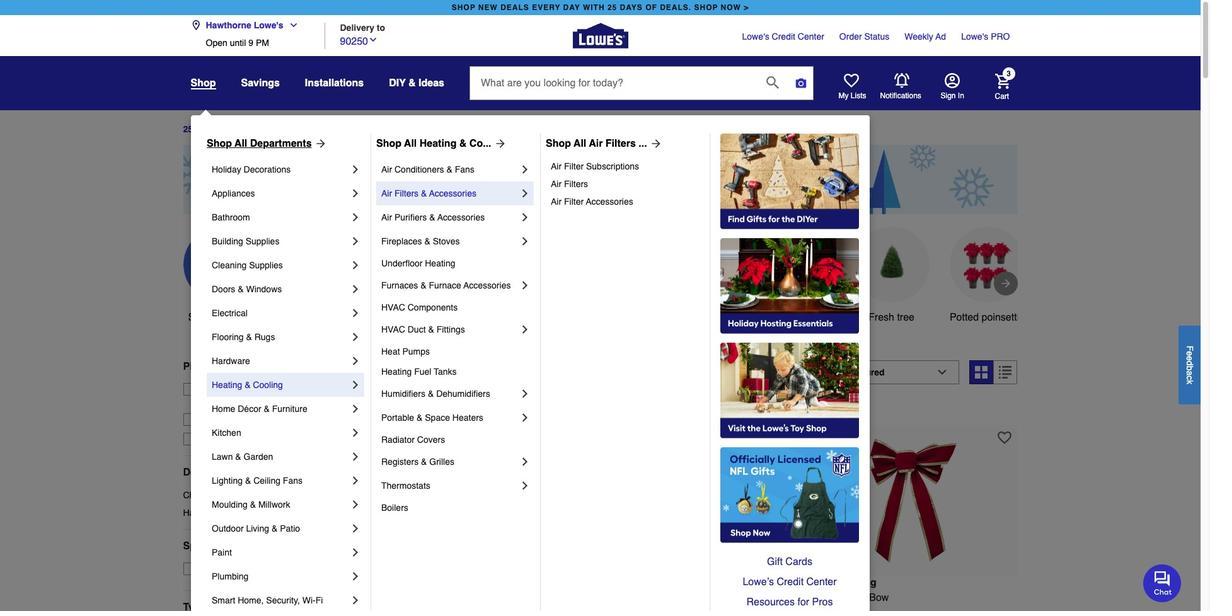 Task type: locate. For each thing, give the bounding box(es) containing it.
filter inside air filter accessories link
[[564, 197, 584, 207]]

1 string from the left
[[430, 607, 456, 611]]

hanging decoration
[[676, 312, 724, 338]]

arrow right image up air conditioners & fans link
[[491, 137, 506, 150]]

string
[[430, 607, 456, 611], [672, 607, 698, 611]]

shop
[[191, 78, 216, 89], [188, 312, 212, 323]]

0 vertical spatial credit
[[772, 32, 795, 42]]

1 count from the left
[[390, 592, 417, 604]]

arrow right image for shop all heating & co...
[[491, 137, 506, 150]]

2 compare from the left
[[830, 404, 867, 414]]

2 hvac from the top
[[381, 325, 405, 335]]

decoration
[[676, 327, 724, 338]]

white inside holiday living 100-count 20.62-ft white incandescent plug- in christmas string lights
[[457, 592, 483, 604]]

shop down "25 days of deals" link in the left top of the page
[[207, 138, 232, 149]]

air purifiers & accessories link
[[381, 205, 519, 229]]

1 vertical spatial fans
[[283, 476, 303, 486]]

shop inside button
[[188, 312, 212, 323]]

count inside holiday living 100-count 20.62-ft white incandescent plug- in christmas string lights
[[390, 592, 417, 604]]

chevron right image for building supplies
[[349, 235, 362, 248]]

& down air conditioners & fans
[[421, 188, 427, 199]]

credit inside lowe's credit center link
[[772, 32, 795, 42]]

1 horizontal spatial lights
[[701, 607, 728, 611]]

chevron right image for flooring & rugs
[[349, 331, 362, 344]]

1 vertical spatial center
[[807, 577, 837, 588]]

holiday inside holiday living 8.5-in w red bow
[[808, 577, 844, 588]]

order status link
[[840, 30, 890, 43]]

ft inside holiday living 100-count 20.62-ft white incandescent plug- in christmas string lights
[[449, 592, 454, 604]]

security,
[[266, 596, 300, 606]]

0 horizontal spatial plug-
[[548, 592, 572, 604]]

decorations for christmas decorations
[[225, 490, 272, 500]]

moulding & millwork
[[212, 500, 290, 510]]

0 vertical spatial shop
[[191, 78, 216, 89]]

1 compare from the left
[[393, 404, 429, 414]]

supplies up cleaning supplies
[[246, 236, 279, 246]]

shop inside 'link'
[[376, 138, 402, 149]]

2 lights from the left
[[701, 607, 728, 611]]

air up air filters
[[551, 161, 562, 171]]

shop left new
[[452, 3, 476, 12]]

arrow right image inside shop all departments link
[[312, 137, 327, 150]]

1 horizontal spatial ft
[[667, 592, 673, 604]]

5013254527 element
[[808, 403, 867, 415]]

0 vertical spatial hvac
[[381, 303, 405, 313]]

covers
[[417, 435, 445, 445]]

3 arrow right image from the left
[[647, 137, 662, 150]]

w
[[836, 592, 845, 604]]

>
[[744, 3, 749, 12]]

chevron right image for portable & space heaters
[[519, 412, 531, 424]]

count inside 100-count 20.62-ft multicolor incandescent plug-in christmas string lights
[[609, 592, 636, 604]]

delivery up lawn & garden
[[222, 434, 254, 444]]

shop left now
[[694, 3, 718, 12]]

chevron right image for fireplaces & stoves
[[519, 235, 531, 248]]

1 arrow right image from the left
[[312, 137, 327, 150]]

credit up resources for pros link
[[777, 577, 804, 588]]

0 vertical spatial hawthorne
[[206, 20, 251, 30]]

1 horizontal spatial plug-
[[589, 607, 613, 611]]

air down air conditioners & fans
[[381, 188, 392, 199]]

0 horizontal spatial fans
[[283, 476, 303, 486]]

0 horizontal spatial 20.62-
[[420, 592, 449, 604]]

decorations for holiday decorations
[[244, 165, 291, 175]]

center left order
[[798, 32, 824, 42]]

in inside holiday living 8.5-in w red bow
[[825, 592, 833, 604]]

2 count from the left
[[609, 592, 636, 604]]

departments up holiday decorations link
[[250, 138, 312, 149]]

0 vertical spatial filter
[[564, 161, 584, 171]]

0 vertical spatial pickup
[[183, 361, 216, 372]]

None search field
[[470, 66, 814, 112]]

shop
[[207, 138, 232, 149], [376, 138, 402, 149], [546, 138, 571, 149]]

shop down the open on the top
[[191, 78, 216, 89]]

plug-
[[548, 592, 572, 604], [589, 607, 613, 611]]

order status
[[840, 32, 890, 42]]

1 horizontal spatial christmas
[[381, 607, 427, 611]]

& right lawn at left
[[235, 452, 241, 462]]

credit inside 'lowe's credit center' link
[[777, 577, 804, 588]]

chevron right image for lawn & garden
[[349, 451, 362, 463]]

holiday living 100-count 20.62-ft white incandescent plug- in christmas string lights
[[370, 577, 572, 611]]

0 horizontal spatial 25
[[183, 124, 193, 134]]

1 ft from the left
[[449, 592, 454, 604]]

chevron right image for smart home, security, wi-fi
[[349, 594, 362, 607]]

hawthorne for hawthorne lowe's
[[206, 20, 251, 30]]

hawthorne inside button
[[206, 20, 251, 30]]

heating & cooling
[[212, 380, 283, 390]]

fans up air filters & accessories link
[[455, 165, 475, 175]]

camera image
[[795, 77, 807, 90]]

1 vertical spatial supplies
[[249, 260, 283, 270]]

heart outline image
[[998, 431, 1012, 445]]

living inside holiday living 8.5-in w red bow
[[847, 577, 877, 588]]

chevron right image for humidifiers & dehumidifiers
[[519, 388, 531, 400]]

0 horizontal spatial count
[[390, 592, 417, 604]]

1 horizontal spatial shop
[[376, 138, 402, 149]]

arrow right image for shop all air filters ...
[[647, 137, 662, 150]]

deals up flooring & rugs
[[228, 312, 254, 323]]

1 horizontal spatial in
[[825, 592, 833, 604]]

delivery
[[340, 22, 374, 32], [229, 361, 268, 372], [222, 434, 254, 444]]

filters left ...
[[606, 138, 636, 149]]

all for deals
[[214, 312, 225, 323]]

e up b
[[1185, 356, 1195, 361]]

holiday for holiday living 8.5-in w red bow
[[808, 577, 844, 588]]

air down air filters
[[551, 197, 562, 207]]

plumbing
[[212, 572, 249, 582]]

heaters
[[452, 413, 483, 423]]

fresh
[[869, 312, 894, 323]]

1 hvac from the top
[[381, 303, 405, 313]]

chevron right image for thermostats
[[519, 480, 531, 492]]

d
[[1185, 361, 1195, 366]]

potted poinsettia
[[950, 312, 1025, 323]]

lowe's credit center
[[743, 577, 837, 588]]

arrow right image inside "shop all air filters ..." "link"
[[647, 137, 662, 150]]

ceiling
[[253, 476, 280, 486]]

shop for shop all air filters ...
[[546, 138, 571, 149]]

e up the d
[[1185, 351, 1195, 356]]

arrow right image up holiday decorations link
[[312, 137, 327, 150]]

2 string from the left
[[672, 607, 698, 611]]

savings button
[[241, 72, 280, 95], [471, 227, 546, 325]]

conditioners
[[395, 165, 444, 175]]

doors & windows
[[212, 284, 282, 294]]

chevron right image
[[519, 163, 531, 176], [349, 187, 362, 200], [349, 235, 362, 248], [349, 283, 362, 296], [349, 307, 362, 320], [349, 355, 362, 367], [349, 379, 362, 391], [349, 427, 362, 439], [519, 456, 531, 468], [519, 480, 531, 492], [349, 547, 362, 559], [349, 570, 362, 583]]

filters for air filters & accessories
[[395, 188, 419, 199]]

chevron right image for home décor & furniture
[[349, 403, 362, 415]]

2 arrow right image from the left
[[491, 137, 506, 150]]

shop button
[[191, 77, 216, 90]]

savings down pm
[[241, 78, 280, 89]]

& down today
[[277, 397, 283, 407]]

1 vertical spatial deals
[[228, 312, 254, 323]]

filters up the air filter accessories
[[564, 179, 588, 189]]

1 filter from the top
[[564, 161, 584, 171]]

shop left electrical
[[188, 312, 212, 323]]

paint
[[212, 548, 232, 558]]

1 vertical spatial savings button
[[471, 227, 546, 325]]

holiday inside holiday decorations link
[[212, 165, 241, 175]]

0 vertical spatial fans
[[455, 165, 475, 175]]

center
[[798, 32, 824, 42], [807, 577, 837, 588]]

1 horizontal spatial 25
[[608, 3, 617, 12]]

0 horizontal spatial living
[[246, 524, 269, 534]]

shop
[[452, 3, 476, 12], [694, 3, 718, 12]]

departments element
[[183, 466, 350, 479]]

visit the lowe's toy shop. image
[[720, 343, 859, 439]]

1 horizontal spatial fans
[[455, 165, 475, 175]]

filter for subscriptions
[[564, 161, 584, 171]]

smart home, security, wi-fi
[[212, 596, 323, 606]]

accessories for air filters & accessories
[[429, 188, 476, 199]]

1 horizontal spatial 20.62-
[[639, 592, 667, 604]]

0 vertical spatial deals
[[230, 124, 253, 134]]

shop up air filters
[[546, 138, 571, 149]]

& right diy
[[408, 78, 416, 89]]

1 vertical spatial in
[[825, 592, 833, 604]]

all for air
[[574, 138, 586, 149]]

chevron right image for hardware
[[349, 355, 362, 367]]

accessories up fireplaces & stoves link
[[438, 212, 485, 223]]

purifiers
[[395, 212, 427, 223]]

diy & ideas button
[[389, 72, 444, 95]]

compare inside 1001813120 element
[[393, 404, 429, 414]]

plug- inside 100-count 20.62-ft multicolor incandescent plug-in christmas string lights
[[589, 607, 613, 611]]

moulding
[[212, 500, 248, 510]]

accessories for furnaces & furnace accessories
[[464, 281, 511, 291]]

heating up furnace
[[425, 258, 455, 269]]

dehumidifiers
[[436, 389, 490, 399]]

1 horizontal spatial living
[[409, 577, 439, 588]]

1 vertical spatial credit
[[777, 577, 804, 588]]

heating inside underfloor heating link
[[425, 258, 455, 269]]

center for lowe's credit center
[[807, 577, 837, 588]]

2 filter from the top
[[564, 197, 584, 207]]

portable & space heaters
[[381, 413, 483, 423]]

0 vertical spatial departments
[[250, 138, 312, 149]]

in up dehumidifiers
[[462, 367, 474, 384]]

1 e from the top
[[1185, 351, 1195, 356]]

1 vertical spatial plug-
[[589, 607, 613, 611]]

25 days of deals. shop new deals every day. while supplies last. image
[[183, 145, 1018, 214]]

filter
[[564, 161, 584, 171], [564, 197, 584, 207]]

0 horizontal spatial savings
[[241, 78, 280, 89]]

filter down air filters
[[564, 197, 584, 207]]

grilles
[[429, 457, 454, 467]]

living inside holiday living 100-count 20.62-ft white incandescent plug- in christmas string lights
[[409, 577, 439, 588]]

lowe's home improvement cart image
[[995, 73, 1010, 89]]

1 lights from the left
[[459, 607, 486, 611]]

air for air conditioners & fans
[[381, 165, 392, 175]]

0 horizontal spatial compare
[[393, 404, 429, 414]]

chevron right image for bathroom
[[349, 211, 362, 224]]

2 horizontal spatial living
[[847, 577, 877, 588]]

count
[[390, 592, 417, 604], [609, 592, 636, 604]]

2 100- from the left
[[589, 592, 609, 604]]

shop inside "link"
[[546, 138, 571, 149]]

0 vertical spatial plug-
[[548, 592, 572, 604]]

fuel
[[414, 367, 431, 377]]

0 horizontal spatial white
[[457, 592, 483, 604]]

hvac duct & fittings link
[[381, 318, 519, 342]]

1 vertical spatial hawthorne
[[202, 397, 245, 407]]

1 vertical spatial departments
[[183, 467, 245, 478]]

nearby
[[285, 397, 312, 407]]

credit
[[772, 32, 795, 42], [777, 577, 804, 588]]

air up the air filter accessories
[[551, 179, 562, 189]]

red
[[848, 592, 867, 604]]

heating down pickup & delivery
[[212, 380, 242, 390]]

0 horizontal spatial filters
[[395, 188, 419, 199]]

poinsettia
[[982, 312, 1025, 323]]

shop for shop all departments
[[207, 138, 232, 149]]

2 20.62- from the left
[[639, 592, 667, 604]]

1 100- from the left
[[370, 592, 390, 604]]

& left stoves at top
[[425, 236, 430, 246]]

1 vertical spatial shop
[[188, 312, 212, 323]]

2 vertical spatial delivery
[[222, 434, 254, 444]]

0 vertical spatial supplies
[[246, 236, 279, 246]]

all inside button
[[214, 312, 225, 323]]

2 incandescent from the left
[[722, 592, 782, 604]]

0 horizontal spatial incandescent
[[486, 592, 546, 604]]

registers
[[381, 457, 419, 467]]

accessories down air filters link
[[586, 197, 633, 207]]

filter up air filters
[[564, 161, 584, 171]]

1 vertical spatial savings
[[490, 312, 526, 323]]

air left conditioners
[[381, 165, 392, 175]]

savings up '198 products in holiday decorations'
[[490, 312, 526, 323]]

0 vertical spatial white
[[783, 312, 809, 323]]

2 horizontal spatial shop
[[546, 138, 571, 149]]

1 horizontal spatial savings button
[[471, 227, 546, 325]]

1 horizontal spatial filters
[[564, 179, 588, 189]]

holiday hosting essentials. image
[[720, 238, 859, 334]]

2 horizontal spatial filters
[[606, 138, 636, 149]]

0 horizontal spatial in
[[462, 367, 474, 384]]

1 horizontal spatial in
[[613, 607, 621, 611]]

0 horizontal spatial 100-
[[370, 592, 390, 604]]

lowe's down '>'
[[742, 32, 769, 42]]

resources
[[747, 597, 795, 608]]

open
[[206, 38, 227, 48]]

living
[[246, 524, 269, 534], [409, 577, 439, 588], [847, 577, 877, 588]]

millwork
[[258, 500, 290, 510]]

1 horizontal spatial 100-
[[589, 592, 609, 604]]

chevron right image for outdoor living & patio
[[349, 523, 362, 535]]

0 horizontal spatial shop
[[207, 138, 232, 149]]

1 20.62- from the left
[[420, 592, 449, 604]]

shop up conditioners
[[376, 138, 402, 149]]

lowe's credit center
[[742, 32, 824, 42]]

stores
[[315, 397, 339, 407]]

radiator covers link
[[381, 430, 531, 450]]

home
[[212, 404, 235, 414]]

1 vertical spatial hvac
[[381, 325, 405, 335]]

all up conditioners
[[404, 138, 417, 149]]

shop new deals every day with 25 days of deals. shop now > link
[[449, 0, 752, 15]]

heating & cooling link
[[212, 373, 349, 397]]

chevron right image
[[349, 163, 362, 176], [519, 187, 531, 200], [349, 211, 362, 224], [519, 211, 531, 224], [519, 235, 531, 248], [349, 259, 362, 272], [519, 279, 531, 292], [519, 323, 531, 336], [349, 331, 362, 344], [519, 388, 531, 400], [349, 403, 362, 415], [519, 412, 531, 424], [349, 451, 362, 463], [349, 475, 362, 487], [349, 499, 362, 511], [349, 523, 362, 535], [349, 594, 362, 607]]

lowe's home improvement lists image
[[844, 73, 859, 88]]

heart outline image
[[779, 431, 793, 445]]

deals right of
[[230, 124, 253, 134]]

& left patio
[[272, 524, 278, 534]]

christmas inside 100-count 20.62-ft multicolor incandescent plug-in christmas string lights
[[624, 607, 669, 611]]

compare
[[393, 404, 429, 414], [830, 404, 867, 414]]

heating inside 'heating fuel tanks' link
[[381, 367, 412, 377]]

Search Query text field
[[470, 67, 756, 100]]

white inside button
[[783, 312, 809, 323]]

2 shop from the left
[[694, 3, 718, 12]]

lowe's left pro
[[961, 32, 989, 42]]

air up air filter subscriptions
[[589, 138, 603, 149]]

1 vertical spatial white
[[457, 592, 483, 604]]

0 horizontal spatial ft
[[449, 592, 454, 604]]

shop for shop all deals
[[188, 312, 212, 323]]

1 incandescent from the left
[[486, 592, 546, 604]]

weekly
[[905, 32, 933, 42]]

departments down lawn at left
[[183, 467, 245, 478]]

2 horizontal spatial arrow right image
[[647, 137, 662, 150]]

accessories down underfloor heating link
[[464, 281, 511, 291]]

chevron right image for cleaning supplies
[[349, 259, 362, 272]]

0 horizontal spatial string
[[430, 607, 456, 611]]

supplies for building supplies
[[246, 236, 279, 246]]

0 horizontal spatial lights
[[459, 607, 486, 611]]

all inside "link"
[[574, 138, 586, 149]]

lights inside holiday living 100-count 20.62-ft white incandescent plug- in christmas string lights
[[459, 607, 486, 611]]

2 shop from the left
[[376, 138, 402, 149]]

1 vertical spatial 25
[[183, 124, 193, 134]]

1 shop from the left
[[452, 3, 476, 12]]

chevron right image for hvac duct & fittings
[[519, 323, 531, 336]]

lowe's up pm
[[254, 20, 283, 30]]

delivery up 90250
[[340, 22, 374, 32]]

led button
[[375, 227, 450, 325]]

hvac inside "link"
[[381, 325, 405, 335]]

hawthorne up open until 9 pm
[[206, 20, 251, 30]]

hvac down furnaces at the left of the page
[[381, 303, 405, 313]]

heating down heat
[[381, 367, 412, 377]]

chevron right image for furnaces & furnace accessories
[[519, 279, 531, 292]]

pickup up hawthorne lowe's & nearby stores "button"
[[246, 384, 273, 394]]

& left 'co...'
[[459, 138, 467, 149]]

1 horizontal spatial pickup
[[246, 384, 273, 394]]

1 vertical spatial pickup
[[246, 384, 273, 394]]

0 horizontal spatial pickup
[[183, 361, 216, 372]]

windows
[[246, 284, 282, 294]]

100- inside 100-count 20.62-ft multicolor incandescent plug-in christmas string lights
[[589, 592, 609, 604]]

appliances
[[212, 188, 255, 199]]

filter inside air filter subscriptions link
[[564, 161, 584, 171]]

0 horizontal spatial savings button
[[241, 72, 280, 95]]

all up flooring
[[214, 312, 225, 323]]

1 horizontal spatial count
[[609, 592, 636, 604]]

all inside 'link'
[[404, 138, 417, 149]]

90250
[[340, 36, 368, 47]]

0 vertical spatial center
[[798, 32, 824, 42]]

savings
[[241, 78, 280, 89], [490, 312, 526, 323]]

shop new deals every day with 25 days of deals. shop now >
[[452, 3, 749, 12]]

chevron right image for kitchen
[[349, 427, 362, 439]]

1 horizontal spatial white
[[783, 312, 809, 323]]

arrow right image
[[312, 137, 327, 150], [491, 137, 506, 150], [647, 137, 662, 150]]

25 right with at left
[[608, 3, 617, 12]]

pickup up free
[[183, 361, 216, 372]]

& right décor
[[264, 404, 270, 414]]

deals
[[501, 3, 529, 12]]

arrow right image up air filter subscriptions link at top
[[647, 137, 662, 150]]

center up 8.5-
[[807, 577, 837, 588]]

hardware link
[[212, 349, 349, 373]]

2 horizontal spatial in
[[958, 91, 964, 100]]

living for patio
[[246, 524, 269, 534]]

lowe's credit center link
[[742, 30, 824, 43]]

1 horizontal spatial savings
[[490, 312, 526, 323]]

1 shop from the left
[[207, 138, 232, 149]]

2 horizontal spatial christmas
[[624, 607, 669, 611]]

1 horizontal spatial incandescent
[[722, 592, 782, 604]]

air filter subscriptions link
[[551, 158, 701, 175]]

credit up search image
[[772, 32, 795, 42]]

1 horizontal spatial string
[[672, 607, 698, 611]]

chevron right image for registers & grilles
[[519, 456, 531, 468]]

heating
[[420, 138, 457, 149], [425, 258, 455, 269], [381, 367, 412, 377], [212, 380, 242, 390]]

25 left days
[[183, 124, 193, 134]]

all down 25 days of deals
[[235, 138, 247, 149]]

1 horizontal spatial arrow right image
[[491, 137, 506, 150]]

supplies up windows
[[249, 260, 283, 270]]

f
[[1185, 346, 1195, 351]]

1 vertical spatial filter
[[564, 197, 584, 207]]

3 shop from the left
[[546, 138, 571, 149]]

status
[[865, 32, 890, 42]]

0 horizontal spatial arrow right image
[[312, 137, 327, 150]]

& right duct
[[428, 325, 434, 335]]

1 horizontal spatial shop
[[694, 3, 718, 12]]

arrow right image inside shop all heating & co... 'link'
[[491, 137, 506, 150]]

accessories up air purifiers & accessories link on the left
[[429, 188, 476, 199]]

subscriptions
[[586, 161, 639, 171]]

all up air filter subscriptions
[[574, 138, 586, 149]]

supplies for cleaning supplies
[[249, 260, 283, 270]]

holiday for holiday decorations
[[212, 165, 241, 175]]

delivery up heating & cooling
[[229, 361, 268, 372]]

chevron right image for appliances
[[349, 187, 362, 200]]

paint link
[[212, 541, 349, 565]]

2 ft from the left
[[667, 592, 673, 604]]

holiday inside holiday living 100-count 20.62-ft white incandescent plug- in christmas string lights
[[370, 577, 407, 588]]

humidifiers & dehumidifiers link
[[381, 382, 519, 406]]

0 vertical spatial in
[[462, 367, 474, 384]]

in inside button
[[958, 91, 964, 100]]

in left w on the right of the page
[[825, 592, 833, 604]]

heating up air conditioners & fans
[[420, 138, 457, 149]]

tanks
[[434, 367, 457, 377]]

0 horizontal spatial departments
[[183, 467, 245, 478]]

hawthorne down the store
[[202, 397, 245, 407]]

compare inside 5013254527 element
[[830, 404, 867, 414]]

fans right ceiling
[[283, 476, 303, 486]]

white button
[[758, 227, 834, 325]]

filters
[[606, 138, 636, 149], [564, 179, 588, 189], [395, 188, 419, 199]]

filters up purifiers
[[395, 188, 419, 199]]

hawthorne lowe's
[[206, 20, 283, 30]]

in inside holiday living 100-count 20.62-ft white incandescent plug- in christmas string lights
[[370, 607, 379, 611]]

air left purifiers
[[381, 212, 392, 223]]

home décor & furniture
[[212, 404, 307, 414]]

1 horizontal spatial compare
[[830, 404, 867, 414]]

hvac up heat
[[381, 325, 405, 335]]

0 horizontal spatial in
[[370, 607, 379, 611]]

lowe's down 'free store pickup today at:' on the left of page
[[247, 397, 274, 407]]

0 horizontal spatial shop
[[452, 3, 476, 12]]

christmas decorations link
[[183, 489, 350, 502]]

fresh tree
[[869, 312, 915, 323]]

hawthorne inside "button"
[[202, 397, 245, 407]]



Task type: vqa. For each thing, say whether or not it's contained in the screenshot.
furnaces & furnace accessories
yes



Task type: describe. For each thing, give the bounding box(es) containing it.
deals inside button
[[228, 312, 254, 323]]

air for air filters
[[551, 179, 562, 189]]

my
[[839, 91, 849, 100]]

lists
[[851, 91, 866, 100]]

& inside button
[[408, 78, 416, 89]]

thermostats link
[[381, 474, 519, 498]]

installations
[[305, 78, 364, 89]]

furnaces
[[381, 281, 418, 291]]

kitchen
[[212, 428, 241, 438]]

on
[[206, 564, 218, 574]]

center for lowe's credit center
[[798, 32, 824, 42]]

with
[[583, 3, 605, 12]]

arrow right image
[[999, 277, 1012, 290]]

& left ceiling
[[245, 476, 251, 486]]

find gifts for the diyer. image
[[720, 134, 859, 229]]

christmas inside holiday living 100-count 20.62-ft white incandescent plug- in christmas string lights
[[381, 607, 427, 611]]

chevron right image for heating & cooling
[[349, 379, 362, 391]]

0 vertical spatial 25
[[608, 3, 617, 12]]

0 vertical spatial delivery
[[340, 22, 374, 32]]

lowe's home improvement notification center image
[[894, 73, 909, 88]]

1 horizontal spatial departments
[[250, 138, 312, 149]]

chevron right image for electrical
[[349, 307, 362, 320]]

chevron right image for air filters & accessories
[[519, 187, 531, 200]]

& left space
[[417, 413, 423, 423]]

chevron right image for doors & windows
[[349, 283, 362, 296]]

& inside "button"
[[277, 397, 283, 407]]

building
[[212, 236, 243, 246]]

fittings
[[437, 325, 465, 335]]

diy
[[389, 78, 406, 89]]

fast delivery
[[202, 434, 254, 444]]

chevron right image for lighting & ceiling fans
[[349, 475, 362, 487]]

& down products
[[428, 389, 434, 399]]

of
[[219, 124, 227, 134]]

hvac components
[[381, 303, 458, 313]]

of
[[646, 3, 657, 12]]

hanukkah decorations
[[183, 508, 272, 518]]

air for air purifiers & accessories
[[381, 212, 392, 223]]

plug- inside holiday living 100-count 20.62-ft white incandescent plug- in christmas string lights
[[548, 592, 572, 604]]

bathroom link
[[212, 205, 349, 229]]

2 e from the top
[[1185, 356, 1195, 361]]

days
[[195, 124, 216, 134]]

holiday decorations
[[212, 165, 291, 175]]

every
[[532, 3, 561, 12]]

shop all departments link
[[207, 136, 327, 151]]

open until 9 pm
[[206, 38, 269, 48]]

pros
[[812, 597, 833, 608]]

fans for lighting & ceiling fans
[[283, 476, 303, 486]]

shop for shop all heating & co...
[[376, 138, 402, 149]]

at:
[[301, 384, 311, 394]]

for
[[798, 597, 809, 608]]

building supplies
[[212, 236, 279, 246]]

hvac for hvac components
[[381, 303, 405, 313]]

air for air filter accessories
[[551, 197, 562, 207]]

20.62- inside 100-count 20.62-ft multicolor incandescent plug-in christmas string lights
[[639, 592, 667, 604]]

hawthorne lowe's button
[[191, 13, 304, 38]]

& up the store
[[219, 361, 226, 372]]

air for air filter subscriptions
[[551, 161, 562, 171]]

fi
[[316, 596, 323, 606]]

all for departments
[[235, 138, 247, 149]]

shop all deals
[[188, 312, 254, 323]]

string inside holiday living 100-count 20.62-ft white incandescent plug- in christmas string lights
[[430, 607, 456, 611]]

search image
[[766, 76, 779, 89]]

arrow right image for shop all departments
[[312, 137, 327, 150]]

...
[[639, 138, 647, 149]]

string inside 100-count 20.62-ft multicolor incandescent plug-in christmas string lights
[[672, 607, 698, 611]]

100- inside holiday living 100-count 20.62-ft white incandescent plug- in christmas string lights
[[370, 592, 390, 604]]

living for in
[[847, 577, 877, 588]]

compare for 5013254527 element
[[830, 404, 867, 414]]

new
[[478, 3, 498, 12]]

bow
[[869, 592, 889, 604]]

incandescent inside 100-count 20.62-ft multicolor incandescent plug-in christmas string lights
[[722, 592, 782, 604]]

hvac for hvac duct & fittings
[[381, 325, 405, 335]]

lowe's home improvement account image
[[945, 73, 960, 88]]

air filter accessories
[[551, 197, 633, 207]]

portable
[[381, 413, 414, 423]]

heating inside heating & cooling link
[[212, 380, 242, 390]]

special
[[183, 541, 218, 552]]

heat
[[381, 347, 400, 357]]

boilers link
[[381, 498, 531, 518]]

& left rugs
[[246, 332, 252, 342]]

chevron down image
[[368, 34, 378, 44]]

grid view image
[[975, 366, 988, 379]]

chevron right image for air purifiers & accessories
[[519, 211, 531, 224]]

gift cards
[[767, 557, 813, 568]]

& inside 'link'
[[459, 138, 467, 149]]

moulding & millwork link
[[212, 493, 349, 517]]

chevron right image for holiday decorations
[[349, 163, 362, 176]]

hardware
[[212, 356, 250, 366]]

198
[[370, 367, 395, 384]]

& left grilles
[[421, 457, 427, 467]]

outdoor
[[212, 524, 244, 534]]

gift
[[767, 557, 783, 568]]

& inside "link"
[[428, 325, 434, 335]]

ft inside 100-count 20.62-ft multicolor incandescent plug-in christmas string lights
[[667, 592, 673, 604]]

incandescent inside holiday living 100-count 20.62-ft white incandescent plug- in christmas string lights
[[486, 592, 546, 604]]

cooling
[[253, 380, 283, 390]]

lights inside 100-count 20.62-ft multicolor incandescent plug-in christmas string lights
[[701, 607, 728, 611]]

shop all deals button
[[183, 227, 259, 325]]

diy & ideas
[[389, 78, 444, 89]]

hawthorne for hawthorne lowe's & nearby stores
[[202, 397, 245, 407]]

weekly ad
[[905, 32, 946, 42]]

list view image
[[999, 366, 1012, 379]]

heat pumps
[[381, 347, 430, 357]]

hanukkah decorations link
[[183, 507, 350, 519]]

0 vertical spatial savings button
[[241, 72, 280, 95]]

heating inside shop all heating & co... 'link'
[[420, 138, 457, 149]]

heating fuel tanks
[[381, 367, 457, 377]]

patio
[[280, 524, 300, 534]]

198 products in holiday decorations
[[370, 367, 624, 384]]

wi-
[[302, 596, 316, 606]]

appliances link
[[212, 182, 349, 205]]

& right doors
[[238, 284, 244, 294]]

decorations for hanukkah decorations
[[225, 508, 272, 518]]

& right purifiers
[[429, 212, 435, 223]]

special offers button
[[183, 530, 350, 563]]

electrical
[[212, 308, 248, 318]]

0 vertical spatial savings
[[241, 78, 280, 89]]

fireplaces & stoves link
[[381, 229, 519, 253]]

weekly ad link
[[905, 30, 946, 43]]

notifications
[[880, 91, 921, 100]]

1001813120 element
[[370, 403, 429, 415]]

lowe's inside button
[[254, 20, 283, 30]]

my lists link
[[839, 73, 866, 101]]

all for heating
[[404, 138, 417, 149]]

25 days of deals
[[183, 124, 253, 134]]

cleaning
[[212, 260, 247, 270]]

in inside 100-count 20.62-ft multicolor incandescent plug-in christmas string lights
[[613, 607, 621, 611]]

fast
[[202, 434, 219, 444]]

officially licensed n f l gifts. shop now. image
[[720, 448, 859, 543]]

living for count
[[409, 577, 439, 588]]

air filter subscriptions
[[551, 161, 639, 171]]

hanukkah
[[183, 508, 223, 518]]

lowe's pro link
[[961, 30, 1010, 43]]

potted
[[950, 312, 979, 323]]

holiday for holiday living 100-count 20.62-ft white incandescent plug- in christmas string lights
[[370, 577, 407, 588]]

credit for lowe's
[[777, 577, 804, 588]]

filter for accessories
[[564, 197, 584, 207]]

air for air filters & accessories
[[381, 188, 392, 199]]

stoves
[[433, 236, 460, 246]]

chevron right image for paint
[[349, 547, 362, 559]]

shop for shop
[[191, 78, 216, 89]]

underfloor heating link
[[381, 253, 531, 274]]

order
[[840, 32, 862, 42]]

lighting
[[212, 476, 243, 486]]

compare for 1001813120 element
[[393, 404, 429, 414]]

sign in
[[941, 91, 964, 100]]

& right the store
[[245, 380, 251, 390]]

fans for air conditioners & fans
[[455, 165, 475, 175]]

0 horizontal spatial christmas
[[183, 490, 223, 500]]

lowe's home improvement logo image
[[573, 8, 628, 63]]

chevron right image for moulding & millwork
[[349, 499, 362, 511]]

& left furnace
[[421, 281, 426, 291]]

& left millwork
[[250, 500, 256, 510]]

credit for lowe's
[[772, 32, 795, 42]]

1 vertical spatial delivery
[[229, 361, 268, 372]]

radiator covers
[[381, 435, 445, 445]]

lowe's inside "button"
[[247, 397, 274, 407]]

accessories for air purifiers & accessories
[[438, 212, 485, 223]]

chevron down image
[[283, 20, 299, 30]]

sale
[[220, 564, 238, 574]]

home décor & furniture link
[[212, 397, 349, 421]]

chevron right image for air conditioners & fans
[[519, 163, 531, 176]]

installations button
[[305, 72, 364, 95]]

lowe's credit center link
[[720, 572, 859, 593]]

chevron right image for plumbing
[[349, 570, 362, 583]]

humidifiers & dehumidifiers
[[381, 389, 490, 399]]

20.62- inside holiday living 100-count 20.62-ft white incandescent plug- in christmas string lights
[[420, 592, 449, 604]]

& up air filters & accessories link
[[447, 165, 452, 175]]

lowe's pro
[[961, 32, 1010, 42]]

fresh tree button
[[854, 227, 929, 325]]

location image
[[191, 20, 201, 30]]

filters inside "link"
[[606, 138, 636, 149]]

a
[[1185, 371, 1195, 376]]

f e e d b a c k button
[[1179, 326, 1201, 404]]

filters for air filters
[[564, 179, 588, 189]]

air inside "link"
[[589, 138, 603, 149]]

chat invite button image
[[1143, 564, 1182, 603]]



